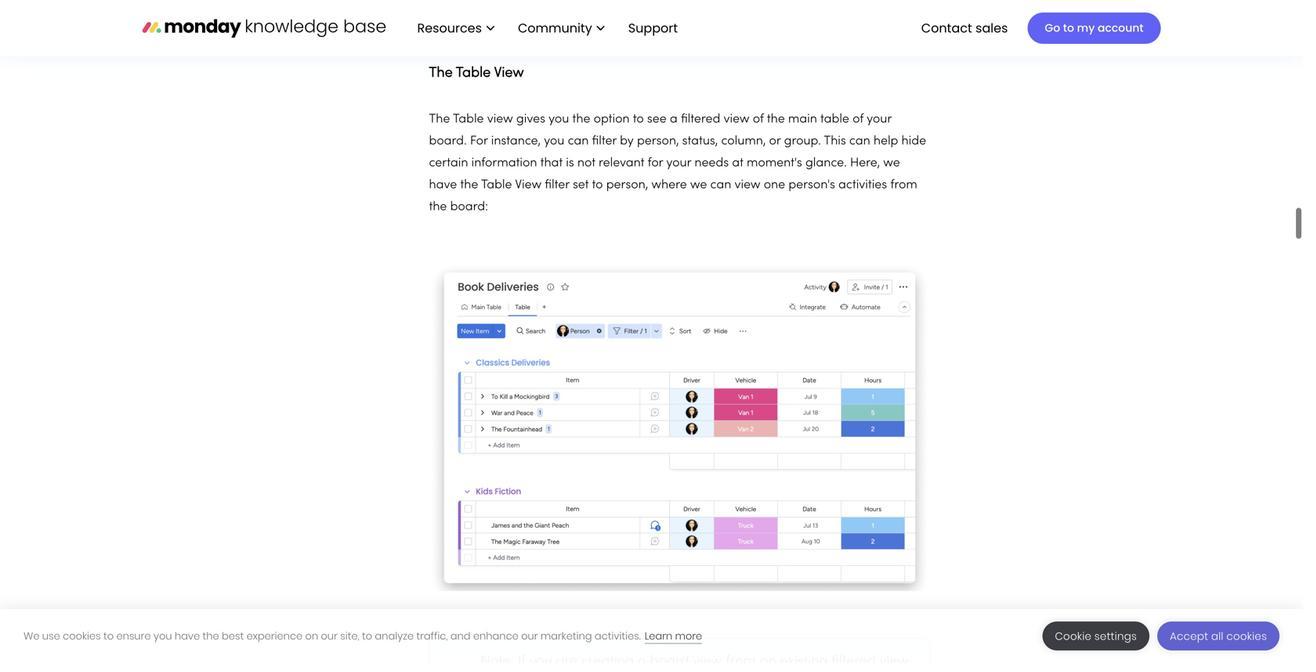 Task type: describe. For each thing, give the bounding box(es) containing it.
at
[[732, 158, 744, 169]]

have inside dialog
[[175, 630, 200, 644]]

go
[[1045, 20, 1061, 36]]

have inside the table view gives you the option to see a filtered view of the main table of your board. for instance, you can filter by person, status, column, or group. this can help hide certain information that is not relevant for your needs at moment's glance. here, we have the table view filter set to person, where we can view one person's activities from the board:
[[429, 180, 457, 191]]

we
[[24, 630, 40, 644]]

table for view
[[453, 114, 484, 125]]

table for view
[[456, 67, 491, 80]]

board:
[[450, 201, 488, 213]]

to left see
[[633, 114, 644, 125]]

community
[[518, 19, 592, 37]]

2 horizontal spatial can
[[850, 136, 871, 147]]

accept
[[1170, 630, 1209, 644]]

status,
[[682, 136, 718, 147]]

by
[[620, 136, 634, 147]]

view down at
[[735, 180, 761, 191]]

account
[[1098, 20, 1144, 36]]

2 our from the left
[[521, 630, 538, 644]]

resources
[[417, 19, 482, 37]]

see
[[647, 114, 667, 125]]

filtered
[[681, 114, 721, 125]]

1 horizontal spatial filter
[[592, 136, 617, 147]]

use
[[42, 630, 60, 644]]

the inside dialog
[[203, 630, 219, 644]]

1 of from the left
[[753, 114, 764, 125]]

to inside main element
[[1063, 20, 1075, 36]]

one
[[764, 180, 785, 191]]

0 vertical spatial your
[[867, 114, 892, 125]]

set
[[573, 180, 589, 191]]

for
[[648, 158, 663, 169]]

0 vertical spatial person,
[[637, 136, 679, 147]]

person's
[[789, 180, 835, 191]]

a
[[670, 114, 678, 125]]

this
[[824, 136, 846, 147]]

information
[[472, 158, 537, 169]]

relevant
[[599, 158, 645, 169]]

best
[[222, 630, 244, 644]]

cookie settings button
[[1043, 622, 1150, 651]]

is
[[566, 158, 574, 169]]

0 vertical spatial you
[[549, 114, 569, 125]]

monday.com logo image
[[142, 11, 386, 44]]

resources link
[[410, 15, 502, 42]]

settings
[[1095, 630, 1137, 644]]

sales
[[976, 19, 1008, 37]]

1 our from the left
[[321, 630, 338, 644]]

site,
[[340, 630, 359, 644]]

ensure
[[116, 630, 151, 644]]

here,
[[850, 158, 880, 169]]

1 vertical spatial filter
[[545, 180, 570, 191]]

marketing
[[541, 630, 592, 644]]

from
[[891, 180, 918, 191]]

activities
[[839, 180, 887, 191]]

main
[[788, 114, 817, 125]]

view inside the table view gives you the option to see a filtered view of the main table of your board. for instance, you can filter by person, status, column, or group. this can help hide certain information that is not relevant for your needs at moment's glance. here, we have the table view filter set to person, where we can view one person's activities from the board:
[[515, 180, 542, 191]]

support
[[628, 19, 678, 37]]

instance,
[[491, 136, 541, 147]]

contact
[[922, 19, 973, 37]]

or
[[769, 136, 781, 147]]

view up instance,
[[487, 114, 513, 125]]

cookies for use
[[63, 630, 101, 644]]

0 horizontal spatial can
[[568, 136, 589, 147]]

cookies for all
[[1227, 630, 1267, 644]]

we use cookies to ensure you have the best experience on our site, to analyze traffic, and enhance our marketing activities. learn more
[[24, 630, 702, 644]]

option
[[594, 114, 630, 125]]

all
[[1212, 630, 1224, 644]]

analyze
[[375, 630, 414, 644]]

1 vertical spatial person,
[[606, 180, 648, 191]]

certain
[[429, 158, 468, 169]]

2 vertical spatial table
[[481, 180, 512, 191]]

the table view
[[429, 67, 524, 80]]

that
[[541, 158, 563, 169]]

list containing resources
[[402, 0, 691, 56]]



Task type: vqa. For each thing, say whether or not it's contained in the screenshot.
"priority" inside on your board to indicate priority for each item.
no



Task type: locate. For each thing, give the bounding box(es) containing it.
glance.
[[806, 158, 847, 169]]

cookie settings
[[1055, 630, 1137, 644]]

dialog containing cookie settings
[[0, 610, 1303, 664]]

go to my account
[[1045, 20, 1144, 36]]

1 horizontal spatial our
[[521, 630, 538, 644]]

contact sales link
[[914, 15, 1016, 42]]

and
[[451, 630, 471, 644]]

the down resources
[[429, 67, 453, 80]]

our
[[321, 630, 338, 644], [521, 630, 538, 644]]

1 horizontal spatial cookies
[[1227, 630, 1267, 644]]

community link
[[510, 15, 613, 42]]

1 cookies from the left
[[63, 630, 101, 644]]

0 horizontal spatial have
[[175, 630, 200, 644]]

moment's
[[747, 158, 802, 169]]

2 of from the left
[[853, 114, 864, 125]]

table up for
[[453, 114, 484, 125]]

1 vertical spatial the
[[429, 114, 450, 125]]

accept all cookies
[[1170, 630, 1267, 644]]

1 vertical spatial table
[[453, 114, 484, 125]]

1 horizontal spatial of
[[853, 114, 864, 125]]

dialog
[[0, 610, 1303, 664]]

can up not
[[568, 136, 589, 147]]

table
[[821, 114, 850, 125]]

0 vertical spatial the
[[429, 67, 453, 80]]

the inside the table view gives you the option to see a filtered view of the main table of your board. for instance, you can filter by person, status, column, or group. this can help hide certain information that is not relevant for your needs at moment's glance. here, we have the table view filter set to person, where we can view one person's activities from the board:
[[429, 114, 450, 125]]

person, down relevant
[[606, 180, 648, 191]]

view
[[494, 67, 524, 80], [515, 180, 542, 191]]

view up column,
[[724, 114, 750, 125]]

board.
[[429, 136, 467, 147]]

view
[[487, 114, 513, 125], [724, 114, 750, 125], [735, 180, 761, 191]]

1 vertical spatial view
[[515, 180, 542, 191]]

1 the from the top
[[429, 67, 453, 80]]

experience
[[247, 630, 303, 644]]

2 cookies from the left
[[1227, 630, 1267, 644]]

of right table
[[853, 114, 864, 125]]

1 vertical spatial we
[[690, 180, 707, 191]]

to right site,
[[362, 630, 372, 644]]

can up "here,"
[[850, 136, 871, 147]]

enhance
[[473, 630, 519, 644]]

1 horizontal spatial can
[[711, 180, 732, 191]]

my
[[1077, 20, 1095, 36]]

list
[[402, 0, 691, 56]]

have
[[429, 180, 457, 191], [175, 630, 200, 644]]

2 vertical spatial you
[[154, 630, 172, 644]]

your right for
[[667, 158, 691, 169]]

the
[[429, 67, 453, 80], [429, 114, 450, 125]]

cookies right "use"
[[63, 630, 101, 644]]

view down the that
[[515, 180, 542, 191]]

have down certain on the top
[[429, 180, 457, 191]]

you up the that
[[544, 136, 565, 147]]

0 horizontal spatial filter
[[545, 180, 570, 191]]

the for the table view
[[429, 67, 453, 80]]

you right gives
[[549, 114, 569, 125]]

have left best
[[175, 630, 200, 644]]

cookies
[[63, 630, 101, 644], [1227, 630, 1267, 644]]

0 vertical spatial we
[[884, 158, 900, 169]]

the left "board:"
[[429, 201, 447, 213]]

1 vertical spatial you
[[544, 136, 565, 147]]

0 horizontal spatial of
[[753, 114, 764, 125]]

to right 'go'
[[1063, 20, 1075, 36]]

0 vertical spatial table
[[456, 67, 491, 80]]

can
[[568, 136, 589, 147], [850, 136, 871, 147], [711, 180, 732, 191]]

help
[[874, 136, 899, 147]]

image image
[[429, 265, 931, 592]]

your
[[867, 114, 892, 125], [667, 158, 691, 169]]

the left best
[[203, 630, 219, 644]]

0 horizontal spatial we
[[690, 180, 707, 191]]

where
[[652, 180, 687, 191]]

not
[[578, 158, 596, 169]]

you inside dialog
[[154, 630, 172, 644]]

1 vertical spatial have
[[175, 630, 200, 644]]

person, down see
[[637, 136, 679, 147]]

the up board.
[[429, 114, 450, 125]]

we
[[884, 158, 900, 169], [690, 180, 707, 191]]

the
[[573, 114, 591, 125], [767, 114, 785, 125], [460, 180, 478, 191], [429, 201, 447, 213], [203, 630, 219, 644]]

on
[[305, 630, 318, 644]]

0 horizontal spatial our
[[321, 630, 338, 644]]

more
[[675, 630, 702, 644]]

our right the enhance
[[521, 630, 538, 644]]

0 vertical spatial have
[[429, 180, 457, 191]]

the for the table view gives you the option to see a filtered view of the main table of your board. for instance, you can filter by person, status, column, or group. this can help hide certain information that is not relevant for your needs at moment's glance. here, we have the table view filter set to person, where we can view one person's activities from the board:
[[429, 114, 450, 125]]

go to my account link
[[1028, 13, 1161, 44]]

to left ensure
[[103, 630, 114, 644]]

filter down the that
[[545, 180, 570, 191]]

of up column,
[[753, 114, 764, 125]]

cookie
[[1055, 630, 1092, 644]]

view up gives
[[494, 67, 524, 80]]

activities.
[[595, 630, 641, 644]]

our right on
[[321, 630, 338, 644]]

for
[[470, 136, 488, 147]]

person,
[[637, 136, 679, 147], [606, 180, 648, 191]]

1 vertical spatial your
[[667, 158, 691, 169]]

group.
[[784, 136, 821, 147]]

contact sales
[[922, 19, 1008, 37]]

2 the from the top
[[429, 114, 450, 125]]

0 horizontal spatial your
[[667, 158, 691, 169]]

can down needs
[[711, 180, 732, 191]]

cookies inside button
[[1227, 630, 1267, 644]]

the up "board:"
[[460, 180, 478, 191]]

filter
[[592, 136, 617, 147], [545, 180, 570, 191]]

1 horizontal spatial your
[[867, 114, 892, 125]]

accept all cookies button
[[1158, 622, 1280, 651]]

column,
[[721, 136, 766, 147]]

cookies right the all
[[1227, 630, 1267, 644]]

the left 'option'
[[573, 114, 591, 125]]

to right 'set'
[[592, 180, 603, 191]]

filter left by
[[592, 136, 617, 147]]

we down help
[[884, 158, 900, 169]]

0 vertical spatial filter
[[592, 136, 617, 147]]

table down information at the top left of the page
[[481, 180, 512, 191]]

1 horizontal spatial we
[[884, 158, 900, 169]]

your up help
[[867, 114, 892, 125]]

needs
[[695, 158, 729, 169]]

hide
[[902, 136, 927, 147]]

traffic,
[[416, 630, 448, 644]]

learn
[[645, 630, 673, 644]]

support link
[[621, 15, 691, 42], [628, 19, 683, 37]]

you right ensure
[[154, 630, 172, 644]]

the up or
[[767, 114, 785, 125]]

the table view gives you the option to see a filtered view of the main table of your board. for instance, you can filter by person, status, column, or group. this can help hide certain information that is not relevant for your needs at moment's glance. here, we have the table view filter set to person, where we can view one person's activities from the board:
[[429, 114, 927, 213]]

you
[[549, 114, 569, 125], [544, 136, 565, 147], [154, 630, 172, 644]]

0 horizontal spatial cookies
[[63, 630, 101, 644]]

0 vertical spatial view
[[494, 67, 524, 80]]

table
[[456, 67, 491, 80], [453, 114, 484, 125], [481, 180, 512, 191]]

gives
[[516, 114, 546, 125]]

1 horizontal spatial have
[[429, 180, 457, 191]]

table down resources link
[[456, 67, 491, 80]]

we down needs
[[690, 180, 707, 191]]

learn more link
[[645, 630, 702, 645]]

main element
[[402, 0, 1161, 56]]

of
[[753, 114, 764, 125], [853, 114, 864, 125]]

to
[[1063, 20, 1075, 36], [633, 114, 644, 125], [592, 180, 603, 191], [103, 630, 114, 644], [362, 630, 372, 644]]



